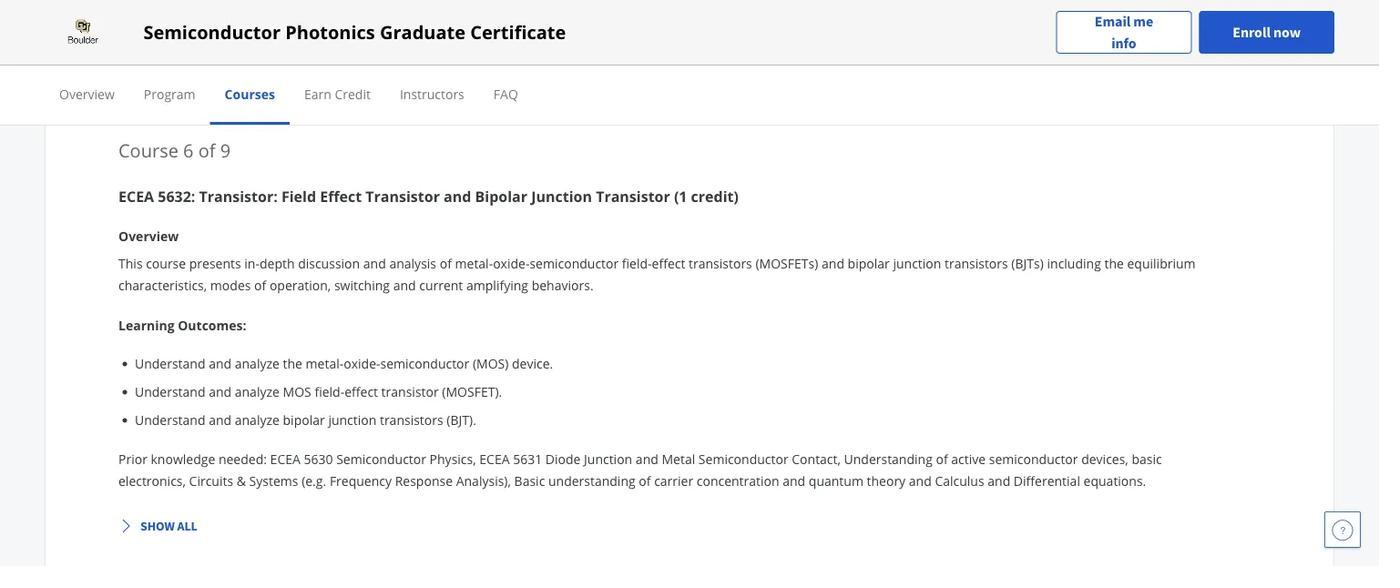 Task type: vqa. For each thing, say whether or not it's contained in the screenshot.
About
no



Task type: describe. For each thing, give the bounding box(es) containing it.
understand and analyze bipolar junction transistors (bjt).
[[135, 412, 476, 429]]

email me info
[[1095, 12, 1154, 52]]

systems
[[249, 472, 298, 490]]

behaviors.
[[532, 277, 594, 294]]

oxide- inside list item
[[344, 355, 380, 373]]

understanding
[[548, 472, 636, 490]]

metal- inside list item
[[306, 355, 344, 373]]

theory
[[867, 472, 906, 490]]

5630
[[304, 451, 333, 468]]

overview inside certificate menu element
[[59, 85, 115, 103]]

show all
[[140, 518, 197, 535]]

devices,
[[1082, 451, 1129, 468]]

bipolar inside this course presents in-depth discussion and analysis of metal-oxide-semiconductor field-effect transistors (mosfets) and bipolar junction transistors (bjts) including the equilibrium characteristics, modes of operation, switching and current amplifying behaviors.
[[848, 255, 890, 272]]

overview link
[[59, 85, 115, 103]]

list containing understand and analyze the metal-oxide-semiconductor (mos) device.
[[126, 354, 1228, 430]]

earn credit link
[[304, 85, 371, 103]]

transistor:
[[199, 187, 278, 206]]

(bjt).
[[447, 412, 476, 429]]

semiconductor inside list item
[[380, 355, 469, 373]]

frequency
[[330, 472, 392, 490]]

device.
[[512, 355, 553, 373]]

graduate
[[380, 20, 466, 45]]

credit
[[335, 85, 371, 103]]

5632:
[[158, 187, 195, 206]]

field- inside this course presents in-depth discussion and analysis of metal-oxide-semiconductor field-effect transistors (mosfets) and bipolar junction transistors (bjts) including the equilibrium characteristics, modes of operation, switching and current amplifying behaviors.
[[622, 255, 652, 272]]

email
[[1095, 12, 1131, 31]]

differential
[[1014, 472, 1081, 490]]

1 horizontal spatial semiconductor
[[336, 451, 426, 468]]

carrier
[[654, 472, 694, 490]]

the inside list item
[[283, 355, 302, 373]]

understand and analyze mos field-effect transistor (mosfet). list item
[[135, 383, 1228, 402]]

switching
[[334, 277, 390, 294]]

program link
[[144, 85, 196, 103]]

now
[[1274, 23, 1301, 41]]

basic
[[514, 472, 545, 490]]

faq
[[494, 85, 518, 103]]

all
[[177, 518, 197, 535]]

electronics,
[[118, 472, 186, 490]]

2 horizontal spatial transistors
[[945, 255, 1008, 272]]

semiconductor inside prior knowledge needed: ecea 5630 semiconductor physics, ecea 5631 diode junction and metal semiconductor contact, understanding of active semiconductor devices, basic electronics, circuits & systems (e.g. frequency response analysis), basic understanding of carrier concentration and quantum theory and calculus and differential equations.
[[989, 451, 1078, 468]]

field- inside list item
[[315, 384, 345, 401]]

of up current
[[440, 255, 452, 272]]

(e.g.
[[302, 472, 326, 490]]

5631
[[513, 451, 542, 468]]

understand and analyze bipolar junction transistors (bjt). list item
[[135, 411, 1228, 430]]

1 transistor from the left
[[366, 187, 440, 206]]

quantum
[[809, 472, 864, 490]]

including
[[1047, 255, 1101, 272]]

depth
[[260, 255, 295, 272]]

this
[[118, 255, 143, 272]]

effect inside list item
[[345, 384, 378, 401]]

0 horizontal spatial semiconductor
[[143, 20, 281, 45]]

(1
[[674, 187, 687, 206]]

course
[[146, 255, 186, 272]]

earn credit
[[304, 85, 371, 103]]

understand for understand and analyze the metal-oxide-semiconductor (mos) device.
[[135, 355, 205, 373]]

(mosfets)
[[756, 255, 819, 272]]

understand and analyze mos field-effect transistor (mosfet).
[[135, 384, 502, 401]]

photonics
[[285, 20, 375, 45]]

operation,
[[270, 277, 331, 294]]

metal
[[662, 451, 695, 468]]

contact,
[[792, 451, 841, 468]]

ecea 5632: transistor: field effect transistor and bipolar junction transistor (1 credit)
[[118, 187, 739, 206]]

course 6 of 9
[[118, 138, 231, 163]]

1 horizontal spatial ecea
[[270, 451, 301, 468]]

modes
[[210, 277, 251, 294]]

earn
[[304, 85, 331, 103]]

of left carrier
[[639, 472, 651, 490]]

(mosfet).
[[442, 384, 502, 401]]

analyze for bipolar
[[235, 412, 280, 429]]

instructors link
[[400, 85, 464, 103]]

the inside this course presents in-depth discussion and analysis of metal-oxide-semiconductor field-effect transistors (mosfets) and bipolar junction transistors (bjts) including the equilibrium characteristics, modes of operation, switching and current amplifying behaviors.
[[1105, 255, 1124, 272]]

faq link
[[494, 85, 518, 103]]

0 horizontal spatial ecea
[[118, 187, 154, 206]]

learning outcomes:
[[118, 317, 246, 334]]

understand and analyze the metal-oxide-semiconductor (mos) device.
[[135, 355, 553, 373]]

analysis),
[[456, 472, 511, 490]]

1 horizontal spatial transistors
[[689, 255, 752, 272]]



Task type: locate. For each thing, give the bounding box(es) containing it.
show all button
[[111, 510, 205, 543]]

of down in- at the top of page
[[254, 277, 266, 294]]

1 horizontal spatial effect
[[652, 255, 686, 272]]

0 vertical spatial effect
[[652, 255, 686, 272]]

prior knowledge needed: ecea 5630 semiconductor physics, ecea 5631 diode junction and metal semiconductor contact, understanding of active semiconductor devices, basic electronics, circuits & systems (e.g. frequency response analysis), basic understanding of carrier concentration and quantum theory and calculus and differential equations.
[[118, 451, 1162, 490]]

0 horizontal spatial bipolar
[[283, 412, 325, 429]]

2 vertical spatial analyze
[[235, 412, 280, 429]]

semiconductor up behaviors.
[[530, 255, 619, 272]]

me
[[1134, 12, 1154, 31]]

equilibrium
[[1128, 255, 1196, 272]]

9
[[220, 138, 231, 163]]

oxide- up understand and analyze mos field-effect transistor (mosfet).
[[344, 355, 380, 373]]

2 vertical spatial semiconductor
[[989, 451, 1078, 468]]

effect down understand and analyze the metal-oxide-semiconductor (mos) device.
[[345, 384, 378, 401]]

ecea
[[118, 187, 154, 206], [270, 451, 301, 468], [479, 451, 510, 468]]

1 vertical spatial bipolar
[[283, 412, 325, 429]]

transistors left (mosfets)
[[689, 255, 752, 272]]

enroll now button
[[1199, 11, 1335, 54]]

courses
[[225, 85, 275, 103]]

physics,
[[430, 451, 476, 468]]

1 horizontal spatial semiconductor
[[530, 255, 619, 272]]

0 vertical spatial analyze
[[235, 355, 280, 373]]

0 vertical spatial semiconductor
[[530, 255, 619, 272]]

transistors left "(bjts)"
[[945, 255, 1008, 272]]

diode
[[546, 451, 581, 468]]

1 vertical spatial junction
[[584, 451, 633, 468]]

analyze for the
[[235, 355, 280, 373]]

field
[[281, 187, 316, 206]]

1 horizontal spatial metal-
[[455, 255, 493, 272]]

bipolar inside understand and analyze bipolar junction transistors (bjt). list item
[[283, 412, 325, 429]]

bipolar right (mosfets)
[[848, 255, 890, 272]]

1 horizontal spatial bipolar
[[848, 255, 890, 272]]

enroll now
[[1233, 23, 1301, 41]]

response
[[395, 472, 453, 490]]

3 analyze from the top
[[235, 412, 280, 429]]

junction inside this course presents in-depth discussion and analysis of metal-oxide-semiconductor field-effect transistors (mosfets) and bipolar junction transistors (bjts) including the equilibrium characteristics, modes of operation, switching and current amplifying behaviors.
[[893, 255, 942, 272]]

understanding
[[844, 451, 933, 468]]

of left "active"
[[936, 451, 948, 468]]

2 analyze from the top
[[235, 384, 280, 401]]

2 understand from the top
[[135, 384, 205, 401]]

0 vertical spatial overview
[[59, 85, 115, 103]]

program
[[144, 85, 196, 103]]

1 horizontal spatial oxide-
[[493, 255, 530, 272]]

1 vertical spatial understand
[[135, 384, 205, 401]]

semiconductor up differential
[[989, 451, 1078, 468]]

ecea up the analysis),
[[479, 451, 510, 468]]

of
[[198, 138, 216, 163], [440, 255, 452, 272], [254, 277, 266, 294], [936, 451, 948, 468], [639, 472, 651, 490]]

metal- up understand and analyze mos field-effect transistor (mosfet).
[[306, 355, 344, 373]]

analyze
[[235, 355, 280, 373], [235, 384, 280, 401], [235, 412, 280, 429]]

basic
[[1132, 451, 1162, 468]]

analyze down outcomes:
[[235, 355, 280, 373]]

certificate menu element
[[45, 66, 1335, 125]]

info
[[1112, 34, 1137, 52]]

1 vertical spatial overview
[[118, 227, 179, 245]]

0 vertical spatial understand
[[135, 355, 205, 373]]

0 horizontal spatial semiconductor
[[380, 355, 469, 373]]

prior
[[118, 451, 147, 468]]

effect inside this course presents in-depth discussion and analysis of metal-oxide-semiconductor field-effect transistors (mosfets) and bipolar junction transistors (bjts) including the equilibrium characteristics, modes of operation, switching and current amplifying behaviors.
[[652, 255, 686, 272]]

overview
[[59, 85, 115, 103], [118, 227, 179, 245]]

1 vertical spatial effect
[[345, 384, 378, 401]]

1 analyze from the top
[[235, 355, 280, 373]]

ecea up systems
[[270, 451, 301, 468]]

learning
[[118, 317, 175, 334]]

0 horizontal spatial junction
[[328, 412, 377, 429]]

ecea left 5632:
[[118, 187, 154, 206]]

2 horizontal spatial ecea
[[479, 451, 510, 468]]

junction up understanding
[[584, 451, 633, 468]]

email me info button
[[1057, 10, 1192, 54]]

1 vertical spatial field-
[[315, 384, 345, 401]]

certificate
[[470, 20, 566, 45]]

credit)
[[691, 187, 739, 206]]

bipolar
[[475, 187, 528, 206]]

understand and analyze the metal-oxide-semiconductor (mos) device. list item
[[135, 354, 1228, 374]]

bipolar down mos
[[283, 412, 325, 429]]

0 vertical spatial junction
[[531, 187, 592, 206]]

field-
[[622, 255, 652, 272], [315, 384, 345, 401]]

understand for understand and analyze bipolar junction transistors (bjt).
[[135, 412, 205, 429]]

1 understand from the top
[[135, 355, 205, 373]]

equations.
[[1084, 472, 1147, 490]]

1 vertical spatial semiconductor
[[380, 355, 469, 373]]

course
[[118, 138, 178, 163]]

show
[[140, 518, 175, 535]]

characteristics,
[[118, 277, 207, 294]]

0 horizontal spatial transistors
[[380, 412, 443, 429]]

0 horizontal spatial overview
[[59, 85, 115, 103]]

the right including
[[1105, 255, 1124, 272]]

understand inside understand and analyze bipolar junction transistors (bjt). list item
[[135, 412, 205, 429]]

bipolar
[[848, 255, 890, 272], [283, 412, 325, 429]]

analyze inside list item
[[235, 412, 280, 429]]

1 horizontal spatial overview
[[118, 227, 179, 245]]

1 horizontal spatial field-
[[622, 255, 652, 272]]

1 vertical spatial the
[[283, 355, 302, 373]]

(mos)
[[473, 355, 509, 373]]

6
[[183, 138, 194, 163]]

transistors down transistor
[[380, 412, 443, 429]]

mos
[[283, 384, 311, 401]]

the up mos
[[283, 355, 302, 373]]

understand for understand and analyze mos field-effect transistor (mosfet).
[[135, 384, 205, 401]]

oxide- inside this course presents in-depth discussion and analysis of metal-oxide-semiconductor field-effect transistors (mosfets) and bipolar junction transistors (bjts) including the equilibrium characteristics, modes of operation, switching and current amplifying behaviors.
[[493, 255, 530, 272]]

metal- up amplifying
[[455, 255, 493, 272]]

analyze left mos
[[235, 384, 280, 401]]

enroll
[[1233, 23, 1271, 41]]

0 vertical spatial metal-
[[455, 255, 493, 272]]

analysis
[[389, 255, 436, 272]]

semiconductor up concentration
[[699, 451, 789, 468]]

0 vertical spatial oxide-
[[493, 255, 530, 272]]

1 vertical spatial analyze
[[235, 384, 280, 401]]

analyze up the needed:
[[235, 412, 280, 429]]

semiconductor photonics graduate certificate
[[143, 20, 566, 45]]

1 horizontal spatial junction
[[893, 255, 942, 272]]

in-
[[244, 255, 260, 272]]

amplifying
[[466, 277, 528, 294]]

0 horizontal spatial effect
[[345, 384, 378, 401]]

this course presents in-depth discussion and analysis of metal-oxide-semiconductor field-effect transistors (mosfets) and bipolar junction transistors (bjts) including the equilibrium characteristics, modes of operation, switching and current amplifying behaviors.
[[118, 255, 1196, 294]]

3 understand from the top
[[135, 412, 205, 429]]

(bjts)
[[1012, 255, 1044, 272]]

help center image
[[1332, 519, 1354, 541]]

0 horizontal spatial metal-
[[306, 355, 344, 373]]

transistor
[[381, 384, 439, 401]]

concentration
[[697, 472, 780, 490]]

&
[[237, 472, 246, 490]]

junction inside prior knowledge needed: ecea 5630 semiconductor physics, ecea 5631 diode junction and metal semiconductor contact, understanding of active semiconductor devices, basic electronics, circuits & systems (e.g. frequency response analysis), basic understanding of carrier concentration and quantum theory and calculus and differential equations.
[[584, 451, 633, 468]]

semiconductor
[[530, 255, 619, 272], [380, 355, 469, 373], [989, 451, 1078, 468]]

2 horizontal spatial semiconductor
[[989, 451, 1078, 468]]

needed:
[[219, 451, 267, 468]]

of right "6"
[[198, 138, 216, 163]]

and inside list item
[[209, 412, 232, 429]]

semiconductor up transistor
[[380, 355, 469, 373]]

semiconductor
[[143, 20, 281, 45], [336, 451, 426, 468], [699, 451, 789, 468]]

analyze for mos
[[235, 384, 280, 401]]

0 horizontal spatial oxide-
[[344, 355, 380, 373]]

current
[[419, 277, 463, 294]]

university of colorado boulder image
[[45, 18, 122, 47]]

0 horizontal spatial transistor
[[366, 187, 440, 206]]

1 horizontal spatial transistor
[[596, 187, 670, 206]]

transistors
[[689, 255, 752, 272], [945, 255, 1008, 272], [380, 412, 443, 429]]

metal-
[[455, 255, 493, 272], [306, 355, 344, 373]]

0 horizontal spatial the
[[283, 355, 302, 373]]

2 transistor from the left
[[596, 187, 670, 206]]

transistor right the effect
[[366, 187, 440, 206]]

metal- inside this course presents in-depth discussion and analysis of metal-oxide-semiconductor field-effect transistors (mosfets) and bipolar junction transistors (bjts) including the equilibrium characteristics, modes of operation, switching and current amplifying behaviors.
[[455, 255, 493, 272]]

0 vertical spatial the
[[1105, 255, 1124, 272]]

2 horizontal spatial semiconductor
[[699, 451, 789, 468]]

transistor
[[366, 187, 440, 206], [596, 187, 670, 206]]

semiconductor up the frequency
[[336, 451, 426, 468]]

semiconductor inside this course presents in-depth discussion and analysis of metal-oxide-semiconductor field-effect transistors (mosfets) and bipolar junction transistors (bjts) including the equilibrium characteristics, modes of operation, switching and current amplifying behaviors.
[[530, 255, 619, 272]]

overview up course
[[118, 227, 179, 245]]

presents
[[189, 255, 241, 272]]

calculus
[[935, 472, 985, 490]]

oxide- up amplifying
[[493, 255, 530, 272]]

discussion
[[298, 255, 360, 272]]

junction inside list item
[[328, 412, 377, 429]]

semiconductor up the courses link
[[143, 20, 281, 45]]

overview down university of colorado boulder image
[[59, 85, 115, 103]]

0 vertical spatial junction
[[893, 255, 942, 272]]

active
[[952, 451, 986, 468]]

instructors
[[400, 85, 464, 103]]

0 vertical spatial bipolar
[[848, 255, 890, 272]]

transistors inside list item
[[380, 412, 443, 429]]

junction right "bipolar"
[[531, 187, 592, 206]]

1 horizontal spatial the
[[1105, 255, 1124, 272]]

1 vertical spatial junction
[[328, 412, 377, 429]]

courses link
[[225, 85, 275, 103]]

1 vertical spatial metal-
[[306, 355, 344, 373]]

effect down (1
[[652, 255, 686, 272]]

transistor left (1
[[596, 187, 670, 206]]

1 vertical spatial oxide-
[[344, 355, 380, 373]]

and
[[444, 187, 471, 206], [363, 255, 386, 272], [822, 255, 845, 272], [393, 277, 416, 294], [209, 355, 232, 373], [209, 384, 232, 401], [209, 412, 232, 429], [636, 451, 659, 468], [783, 472, 806, 490], [909, 472, 932, 490], [988, 472, 1011, 490]]

list
[[126, 354, 1228, 430]]

junction
[[893, 255, 942, 272], [328, 412, 377, 429]]

junction
[[531, 187, 592, 206], [584, 451, 633, 468]]

effect
[[320, 187, 362, 206]]

circuits
[[189, 472, 233, 490]]

outcomes:
[[178, 317, 246, 334]]

0 horizontal spatial field-
[[315, 384, 345, 401]]

0 vertical spatial field-
[[622, 255, 652, 272]]

2 vertical spatial understand
[[135, 412, 205, 429]]



